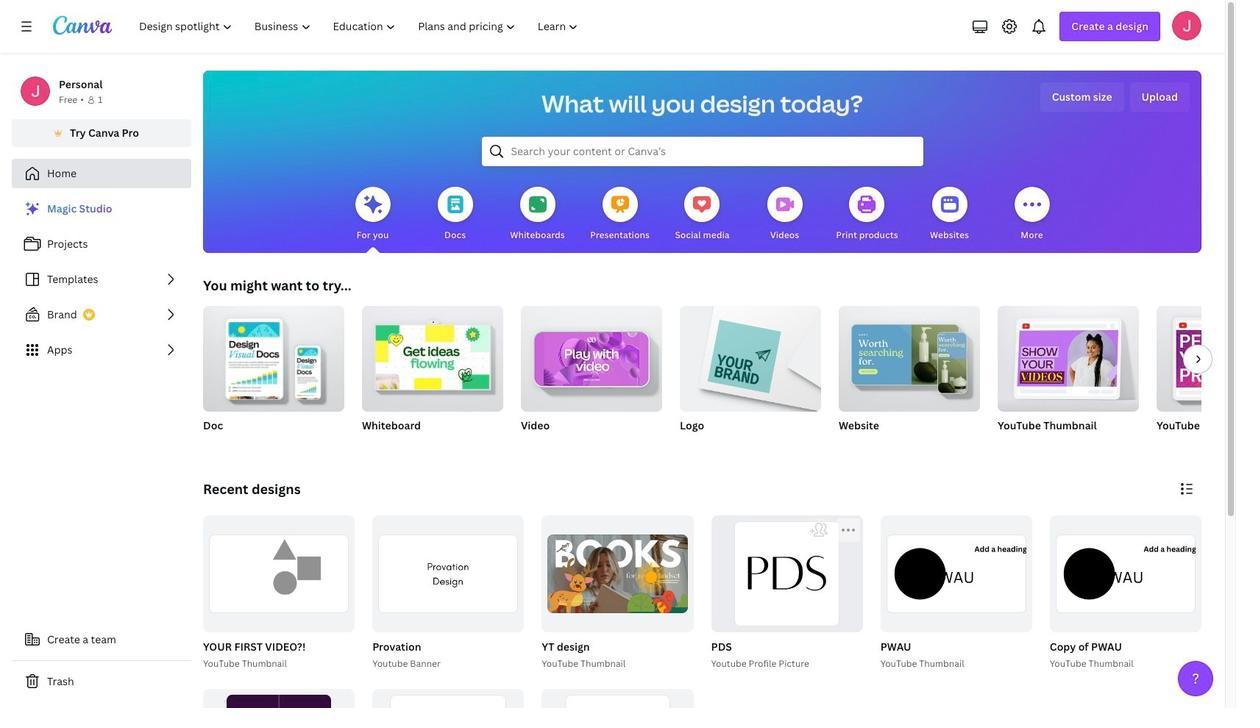 Task type: describe. For each thing, give the bounding box(es) containing it.
Search search field
[[511, 138, 894, 166]]

top level navigation element
[[130, 12, 591, 41]]



Task type: vqa. For each thing, say whether or not it's contained in the screenshot.
THE DOC
no



Task type: locate. For each thing, give the bounding box(es) containing it.
group
[[203, 300, 344, 452], [203, 300, 344, 412], [362, 300, 503, 452], [362, 300, 503, 412], [839, 300, 980, 452], [839, 300, 980, 412], [998, 300, 1139, 452], [998, 300, 1139, 412], [521, 306, 662, 452], [521, 306, 662, 412], [680, 306, 821, 452], [1157, 306, 1237, 452], [1157, 306, 1237, 412], [200, 516, 355, 672], [203, 516, 355, 633], [370, 516, 524, 672], [373, 516, 524, 633], [539, 516, 694, 672], [708, 516, 863, 672], [711, 516, 863, 633], [878, 516, 1033, 672], [881, 516, 1033, 633], [1047, 516, 1202, 672], [1050, 516, 1202, 633], [203, 689, 355, 709], [373, 689, 524, 709], [542, 689, 694, 709]]

None search field
[[482, 137, 923, 166]]

list
[[12, 194, 191, 365]]

james peterson image
[[1173, 11, 1202, 40]]



